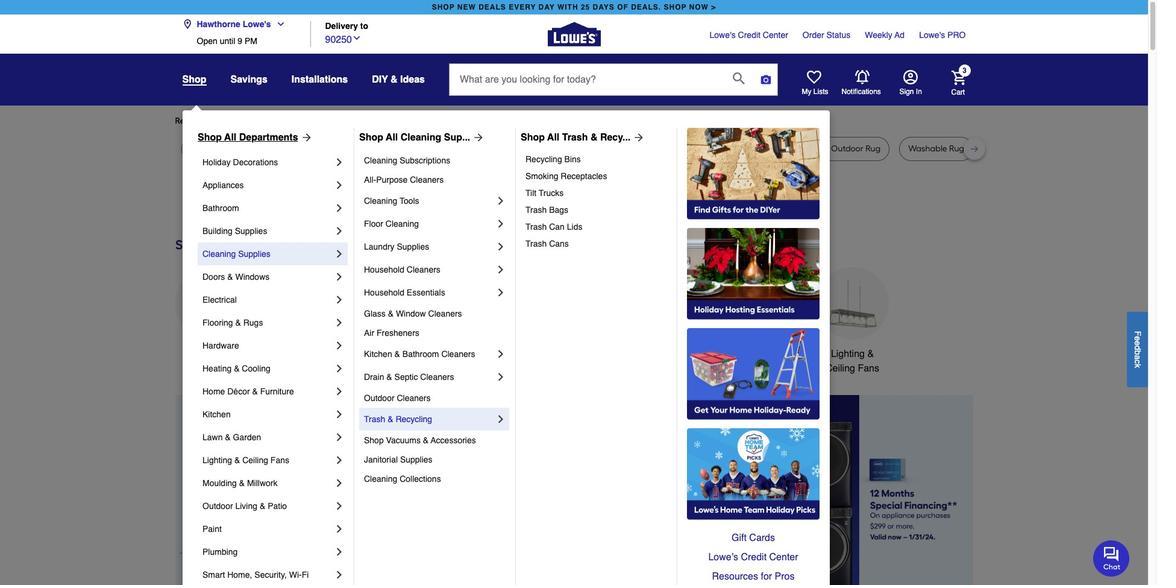 Task type: describe. For each thing, give the bounding box(es) containing it.
fans inside lighting & ceiling fans button
[[858, 363, 880, 374]]

chevron right image for home décor & furniture
[[334, 385, 346, 397]]

holiday decorations link
[[203, 151, 334, 174]]

chevron right image for lawn & garden
[[334, 431, 346, 443]]

chevron right image for outdoor living & patio
[[334, 500, 346, 512]]

chat invite button image
[[1094, 540, 1131, 576]]

lowe's home improvement cart image
[[952, 70, 967, 85]]

supplies for janitorial supplies
[[400, 455, 433, 464]]

0 horizontal spatial lighting & ceiling fans
[[203, 455, 289, 465]]

household for household essentials
[[364, 288, 405, 297]]

chevron right image for household essentials
[[495, 286, 507, 299]]

cards
[[750, 533, 776, 543]]

center for lowe's credit center
[[770, 552, 799, 563]]

trash can lids
[[526, 222, 583, 232]]

hardware link
[[203, 334, 334, 357]]

chevron right image for drain & septic cleaners
[[495, 371, 507, 383]]

lowe's inside button
[[243, 19, 271, 29]]

for inside resources for pros link
[[761, 571, 773, 582]]

2 rug from the left
[[248, 144, 263, 154]]

1 e from the top
[[1134, 336, 1144, 341]]

notifications
[[842, 87, 882, 96]]

purpose
[[376, 175, 408, 185]]

more
[[309, 116, 328, 126]]

electrical link
[[203, 288, 334, 311]]

janitorial supplies
[[364, 455, 433, 464]]

3 rug from the left
[[265, 144, 280, 154]]

can
[[550, 222, 565, 232]]

3 area from the left
[[742, 144, 760, 154]]

for for suggestions
[[379, 116, 390, 126]]

location image
[[182, 19, 192, 29]]

find gifts for the diyer. image
[[688, 128, 820, 220]]

in
[[917, 87, 923, 96]]

area rug
[[308, 144, 343, 154]]

lowe's pro link
[[920, 29, 967, 41]]

plumbing link
[[203, 540, 334, 563]]

window
[[396, 309, 426, 318]]

and for allen and roth rug
[[621, 144, 637, 154]]

2 e from the top
[[1134, 341, 1144, 345]]

9
[[238, 36, 242, 46]]

pros
[[775, 571, 795, 582]]

chevron right image for moulding & millwork
[[334, 477, 346, 489]]

washable for washable rug
[[909, 144, 948, 154]]

shop all departments
[[198, 132, 298, 143]]

allen and roth area rug
[[479, 144, 572, 154]]

cleaners inside all-purpose cleaners link
[[410, 175, 444, 185]]

recycling bins link
[[526, 151, 669, 168]]

tools
[[400, 196, 420, 206]]

holiday hosting essentials. image
[[688, 228, 820, 320]]

furniture
[[371, 144, 405, 154]]

lighting & ceiling fans inside button
[[826, 349, 880, 374]]

cooling
[[242, 364, 271, 373]]

glass & window cleaners
[[364, 309, 462, 318]]

chevron right image for doors & windows
[[334, 271, 346, 283]]

25
[[581, 3, 591, 11]]

bathroom inside button
[[649, 349, 691, 359]]

shop all trash & recy... link
[[521, 130, 646, 145]]

lids
[[567, 222, 583, 232]]

trash & recycling
[[364, 414, 432, 424]]

lowe's credit center link
[[688, 548, 820, 567]]

glass
[[364, 309, 386, 318]]

shop new deals every day with 25 days of deals. shop now > link
[[430, 0, 719, 14]]

shop vacuums & accessories link
[[364, 431, 507, 450]]

recommended searches for you
[[175, 116, 299, 126]]

trash for trash can lids
[[526, 222, 547, 232]]

shop for shop all cleaning sup...
[[359, 132, 384, 143]]

home inside button
[[763, 349, 789, 359]]

lowe's
[[709, 552, 739, 563]]

resources for pros link
[[688, 567, 820, 585]]

shop all departments link
[[198, 130, 313, 145]]

lighting inside lighting & ceiling fans
[[832, 349, 865, 359]]

& inside button
[[391, 74, 398, 85]]

cleaners inside outdoor cleaners link
[[397, 393, 431, 403]]

all for trash
[[548, 132, 560, 143]]

kitchen & bathroom cleaners link
[[364, 343, 495, 365]]

for for searches
[[272, 116, 283, 126]]

chevron right image for household cleaners
[[495, 264, 507, 276]]

cleaning for supplies
[[203, 249, 236, 259]]

household cleaners link
[[364, 258, 495, 281]]

diy & ideas
[[372, 74, 425, 85]]

moulding & millwork link
[[203, 472, 334, 495]]

roth for rug
[[639, 144, 656, 154]]

trash for trash & recycling
[[364, 414, 386, 424]]

chevron right image for electrical
[[334, 294, 346, 306]]

new
[[458, 3, 476, 11]]

all for cleaning
[[386, 132, 398, 143]]

gift cards
[[732, 533, 776, 543]]

bins
[[565, 154, 581, 164]]

cart
[[952, 88, 966, 96]]

installations button
[[292, 69, 348, 90]]

cleaning up "laundry supplies" at the top left of page
[[386, 219, 419, 229]]

kitchen for kitchen & bathroom cleaners
[[364, 349, 392, 359]]

4 rug from the left
[[328, 144, 343, 154]]

septic
[[395, 372, 418, 382]]

cleaning for subscriptions
[[364, 156, 398, 165]]

2 area from the left
[[537, 144, 555, 154]]

allen for allen and roth area rug
[[479, 144, 498, 154]]

all-purpose cleaners link
[[364, 170, 507, 189]]

smart for smart home
[[734, 349, 760, 359]]

shop 25 days of deals by category image
[[175, 235, 974, 255]]

cleaning supplies link
[[203, 242, 334, 265]]

electrical
[[203, 295, 237, 305]]

1 area from the left
[[308, 144, 326, 154]]

chevron right image for building supplies
[[334, 225, 346, 237]]

lowe's credit center
[[709, 552, 799, 563]]

indoor outdoor rug
[[805, 144, 881, 154]]

cleaning collections
[[364, 474, 441, 484]]

outdoor living & patio
[[203, 501, 287, 511]]

flooring & rugs
[[203, 318, 263, 327]]

a
[[1134, 355, 1144, 359]]

day
[[539, 3, 555, 11]]

cleaners inside the kitchen & bathroom cleaners "link"
[[442, 349, 476, 359]]

lawn & garden link
[[203, 426, 334, 449]]

outdoor cleaners link
[[364, 388, 507, 408]]

f e e d b a c k button
[[1128, 312, 1149, 387]]

holiday decorations
[[203, 157, 278, 167]]

chevron right image for laundry supplies
[[495, 241, 507, 253]]

chevron right image for trash & recycling
[[495, 413, 507, 425]]

christmas
[[373, 349, 416, 359]]

b
[[1134, 350, 1144, 355]]

lowe's for lowe's credit center
[[710, 30, 736, 40]]

9 rug from the left
[[950, 144, 965, 154]]

chevron right image for cleaning supplies
[[334, 248, 346, 260]]

supplies for laundry supplies
[[397, 242, 430, 252]]

cleaning up subscriptions at the top of the page
[[401, 132, 442, 143]]

camera image
[[761, 74, 773, 86]]

chevron right image for plumbing
[[334, 546, 346, 558]]

hawthorne lowe's
[[197, 19, 271, 29]]

cleaners inside 'drain & septic cleaners' link
[[421, 372, 454, 382]]

bathroom button
[[634, 267, 706, 361]]

recy...
[[601, 132, 631, 143]]

order
[[803, 30, 825, 40]]

shop for shop all departments
[[198, 132, 222, 143]]

cleaning collections link
[[364, 469, 507, 489]]

& inside "link"
[[395, 349, 400, 359]]

lighting & ceiling fans link
[[203, 449, 334, 472]]

recommended
[[175, 116, 233, 126]]

doors
[[203, 272, 225, 282]]

cans
[[550, 239, 569, 248]]

air fresheners
[[364, 328, 420, 338]]

1 vertical spatial ceiling
[[243, 455, 268, 465]]

smart for smart home, security, wi-fi
[[203, 570, 225, 580]]

pro
[[948, 30, 967, 40]]

shop for shop vacuums & accessories
[[364, 435, 384, 445]]



Task type: vqa. For each thing, say whether or not it's contained in the screenshot.
Within
no



Task type: locate. For each thing, give the bounding box(es) containing it.
chevron right image for paint
[[334, 523, 346, 535]]

laundry
[[364, 242, 395, 252]]

outdoor for outdoor cleaners
[[364, 393, 395, 403]]

sign in button
[[900, 70, 923, 96]]

1 vertical spatial lighting
[[203, 455, 232, 465]]

0 horizontal spatial shop
[[432, 3, 455, 11]]

8 rug from the left
[[866, 144, 881, 154]]

and for allen and roth area rug
[[500, 144, 516, 154]]

e up b at the right of the page
[[1134, 341, 1144, 345]]

2 arrow right image from the left
[[631, 131, 646, 144]]

2 shop from the left
[[664, 3, 687, 11]]

decorations inside button
[[369, 363, 420, 374]]

1 horizontal spatial decorations
[[369, 363, 420, 374]]

you for recommended searches for you
[[285, 116, 299, 126]]

1 vertical spatial outdoor
[[203, 501, 233, 511]]

ceiling inside button
[[826, 363, 856, 374]]

lowe's home improvement logo image
[[548, 8, 601, 61]]

you for more suggestions for you
[[392, 116, 406, 126]]

supplies up household cleaners
[[397, 242, 430, 252]]

1 horizontal spatial arrow right image
[[951, 501, 963, 513]]

0 horizontal spatial smart
[[203, 570, 225, 580]]

1 vertical spatial lighting & ceiling fans
[[203, 455, 289, 465]]

f e e d b a c k
[[1134, 331, 1144, 368]]

0 vertical spatial outdoor
[[364, 393, 395, 403]]

kitchen inside button
[[452, 349, 484, 359]]

kitchen inside "link"
[[364, 349, 392, 359]]

up to 30 percent off select major appliances. plus, save up to an extra $750 on major appliances. image
[[389, 395, 974, 585]]

smoking
[[526, 171, 559, 181]]

0 horizontal spatial and
[[500, 144, 516, 154]]

arrow right image
[[471, 131, 485, 144], [951, 501, 963, 513]]

1 horizontal spatial shop
[[664, 3, 687, 11]]

shop
[[198, 132, 222, 143], [359, 132, 384, 143], [521, 132, 545, 143]]

recommended searches for you heading
[[175, 115, 974, 127]]

trash bags link
[[526, 201, 669, 218]]

1 horizontal spatial lighting & ceiling fans
[[826, 349, 880, 374]]

for
[[272, 116, 283, 126], [379, 116, 390, 126], [761, 571, 773, 582]]

subscriptions
[[400, 156, 451, 165]]

0 vertical spatial appliances
[[203, 180, 244, 190]]

0 vertical spatial credit
[[739, 30, 761, 40]]

recycling up smoking
[[526, 154, 563, 164]]

ceiling
[[826, 363, 856, 374], [243, 455, 268, 465]]

1 household from the top
[[364, 265, 405, 274]]

roth
[[518, 144, 535, 154], [639, 144, 656, 154]]

appliances up heating
[[188, 349, 235, 359]]

d
[[1134, 345, 1144, 350]]

building supplies link
[[203, 220, 334, 242]]

cleaners up outdoor cleaners link
[[421, 372, 454, 382]]

credit for lowe's
[[739, 30, 761, 40]]

sign
[[900, 87, 915, 96]]

paint link
[[203, 517, 334, 540]]

2 horizontal spatial lowe's
[[920, 30, 946, 40]]

center left order
[[763, 30, 789, 40]]

3 all from the left
[[548, 132, 560, 143]]

kitchen down the air
[[364, 349, 392, 359]]

all-purpose cleaners
[[364, 175, 444, 185]]

pm
[[245, 36, 257, 46]]

0 vertical spatial household
[[364, 265, 405, 274]]

lowe's left pro
[[920, 30, 946, 40]]

2 shop from the left
[[359, 132, 384, 143]]

cleaning subscriptions
[[364, 156, 451, 165]]

2 household from the top
[[364, 288, 405, 297]]

you up shop all cleaning sup...
[[392, 116, 406, 126]]

arrow right image for shop all trash & recy...
[[631, 131, 646, 144]]

1 shop from the left
[[198, 132, 222, 143]]

arrow right image inside shop all departments link
[[298, 131, 313, 144]]

1 horizontal spatial recycling
[[526, 154, 563, 164]]

chevron right image for floor cleaning
[[495, 218, 507, 230]]

2 roth from the left
[[639, 144, 656, 154]]

1 horizontal spatial kitchen
[[364, 349, 392, 359]]

0 horizontal spatial home
[[203, 387, 225, 396]]

outdoor for outdoor living & patio
[[203, 501, 233, 511]]

heating
[[203, 364, 232, 373]]

2 washable from the left
[[909, 144, 948, 154]]

outdoor down moulding
[[203, 501, 233, 511]]

bags
[[550, 205, 569, 215]]

chevron right image for appliances
[[334, 179, 346, 191]]

floor cleaning link
[[364, 212, 495, 235]]

0 horizontal spatial arrow right image
[[471, 131, 485, 144]]

until
[[220, 36, 235, 46]]

None search field
[[449, 63, 779, 107]]

center for lowe's credit center
[[763, 30, 789, 40]]

shop left new
[[432, 3, 455, 11]]

all-
[[364, 175, 376, 185]]

cleaning for tools
[[364, 196, 398, 206]]

hardware
[[203, 341, 239, 350]]

1 horizontal spatial roth
[[639, 144, 656, 154]]

credit up search icon
[[739, 30, 761, 40]]

1 horizontal spatial ceiling
[[826, 363, 856, 374]]

1 washable from the left
[[701, 144, 740, 154]]

0 horizontal spatial you
[[285, 116, 299, 126]]

shop up allen and roth area rug
[[521, 132, 545, 143]]

trash cans link
[[526, 235, 669, 252]]

0 horizontal spatial ceiling
[[243, 455, 268, 465]]

0 vertical spatial recycling
[[526, 154, 563, 164]]

0 horizontal spatial all
[[224, 132, 237, 143]]

plumbing
[[203, 547, 238, 557]]

recycling bins
[[526, 154, 581, 164]]

1 and from the left
[[500, 144, 516, 154]]

washable area rug
[[701, 144, 777, 154]]

1 vertical spatial fans
[[271, 455, 289, 465]]

3
[[963, 67, 967, 75]]

2 horizontal spatial all
[[548, 132, 560, 143]]

desk
[[433, 144, 451, 154]]

for up departments
[[272, 116, 283, 126]]

1 horizontal spatial washable
[[909, 144, 948, 154]]

1 vertical spatial center
[[770, 552, 799, 563]]

0 vertical spatial fans
[[858, 363, 880, 374]]

0 horizontal spatial shop
[[198, 132, 222, 143]]

shop up 5x8
[[198, 132, 222, 143]]

2 allen from the left
[[600, 144, 619, 154]]

1 horizontal spatial and
[[621, 144, 637, 154]]

0 horizontal spatial fans
[[271, 455, 289, 465]]

arrow right image up "recycling bins" link
[[631, 131, 646, 144]]

kitchen for kitchen faucets
[[452, 349, 484, 359]]

home,
[[228, 570, 252, 580]]

0 vertical spatial home
[[763, 349, 789, 359]]

laundry supplies link
[[364, 235, 495, 258]]

1 horizontal spatial home
[[763, 349, 789, 359]]

lowe's home improvement notification center image
[[856, 70, 870, 84]]

for up furniture
[[379, 116, 390, 126]]

cleaning for collections
[[364, 474, 398, 484]]

chevron right image for cleaning tools
[[495, 195, 507, 207]]

1 horizontal spatial bathroom
[[403, 349, 439, 359]]

chevron right image
[[334, 156, 346, 168], [495, 218, 507, 230], [495, 264, 507, 276], [495, 286, 507, 299], [334, 294, 346, 306], [334, 317, 346, 329], [495, 371, 507, 383], [334, 385, 346, 397], [334, 454, 346, 466], [334, 477, 346, 489], [334, 523, 346, 535]]

kitchen up lawn
[[203, 410, 231, 419]]

moulding
[[203, 478, 237, 488]]

trash for trash bags
[[526, 205, 547, 215]]

arrow right image inside shop all trash & recy... link
[[631, 131, 646, 144]]

1 vertical spatial appliances
[[188, 349, 235, 359]]

doors & windows link
[[203, 265, 334, 288]]

shop down 'open'
[[182, 74, 207, 85]]

2 horizontal spatial bathroom
[[649, 349, 691, 359]]

2 and from the left
[[621, 144, 637, 154]]

cleaning supplies
[[203, 249, 271, 259]]

smart home
[[734, 349, 789, 359]]

paint
[[203, 524, 222, 534]]

0 horizontal spatial area
[[308, 144, 326, 154]]

arrow right image inside shop all cleaning sup... link
[[471, 131, 485, 144]]

0 horizontal spatial allen
[[479, 144, 498, 154]]

decorations down rug rug
[[233, 157, 278, 167]]

trash & recycling link
[[364, 408, 495, 431]]

1 horizontal spatial all
[[386, 132, 398, 143]]

chevron right image for heating & cooling
[[334, 362, 346, 375]]

1 horizontal spatial arrow right image
[[631, 131, 646, 144]]

you inside 'link'
[[392, 116, 406, 126]]

0 vertical spatial lighting & ceiling fans
[[826, 349, 880, 374]]

lists
[[814, 87, 829, 96]]

0 horizontal spatial outdoor
[[203, 501, 233, 511]]

1 horizontal spatial shop
[[364, 435, 384, 445]]

0 horizontal spatial bathroom
[[203, 203, 239, 213]]

decorations for holiday
[[233, 157, 278, 167]]

recycling inside "link"
[[396, 414, 432, 424]]

cleaners up 'essentials'
[[407, 265, 441, 274]]

0 horizontal spatial washable
[[701, 144, 740, 154]]

get your home holiday-ready. image
[[688, 328, 820, 420]]

0 vertical spatial shop
[[182, 74, 207, 85]]

chevron down image
[[352, 33, 362, 43]]

0 vertical spatial smart
[[734, 349, 760, 359]]

decorations for christmas
[[369, 363, 420, 374]]

floor
[[364, 219, 384, 229]]

decorations down christmas
[[369, 363, 420, 374]]

cleaning tools link
[[364, 189, 495, 212]]

trash bags
[[526, 205, 569, 215]]

5 rug from the left
[[557, 144, 572, 154]]

1 shop from the left
[[432, 3, 455, 11]]

you left more
[[285, 116, 299, 126]]

cleaners down air fresheners link
[[442, 349, 476, 359]]

lowe's home improvement lists image
[[807, 70, 822, 84]]

appliances inside button
[[188, 349, 235, 359]]

chevron right image for flooring & rugs
[[334, 317, 346, 329]]

all for departments
[[224, 132, 237, 143]]

trash down tilt
[[526, 205, 547, 215]]

& inside "link"
[[388, 414, 394, 424]]

0 horizontal spatial kitchen
[[203, 410, 231, 419]]

lowe's home team holiday picks. image
[[688, 428, 820, 520]]

household essentials link
[[364, 281, 495, 304]]

more suggestions for you link
[[309, 115, 416, 127]]

1 horizontal spatial outdoor
[[364, 393, 395, 403]]

chevron right image for kitchen & bathroom cleaners
[[495, 348, 507, 360]]

1 horizontal spatial lowe's
[[710, 30, 736, 40]]

credit for lowe's
[[741, 552, 767, 563]]

all up 'recycling bins'
[[548, 132, 560, 143]]

smoking receptacles
[[526, 171, 608, 181]]

allen right desk
[[479, 144, 498, 154]]

1 horizontal spatial area
[[537, 144, 555, 154]]

trash down trash bags
[[526, 222, 547, 232]]

allen down recy...
[[600, 144, 619, 154]]

appliances link
[[203, 174, 334, 197]]

6 rug from the left
[[658, 144, 673, 154]]

1 vertical spatial smart
[[203, 570, 225, 580]]

chevron right image for lighting & ceiling fans
[[334, 454, 346, 466]]

recycling up shop vacuums & accessories
[[396, 414, 432, 424]]

1 horizontal spatial shop
[[359, 132, 384, 143]]

accessories
[[431, 435, 476, 445]]

wi-
[[289, 570, 302, 580]]

cleaners down subscriptions at the top of the page
[[410, 175, 444, 185]]

25 days of deals. don't miss deals every day. same-day delivery on in-stock orders placed by 2 p m. image
[[175, 395, 370, 585]]

hawthorne
[[197, 19, 241, 29]]

roth for area
[[518, 144, 535, 154]]

air
[[364, 328, 375, 338]]

0 vertical spatial center
[[763, 30, 789, 40]]

arrow right image down more
[[298, 131, 313, 144]]

0 horizontal spatial lowe's
[[243, 19, 271, 29]]

2 you from the left
[[392, 116, 406, 126]]

janitorial supplies link
[[364, 450, 507, 469]]

household down laundry
[[364, 265, 405, 274]]

floor cleaning
[[364, 219, 419, 229]]

weekly ad
[[866, 30, 905, 40]]

faucets
[[487, 349, 521, 359]]

cleaners down 'drain & septic cleaners'
[[397, 393, 431, 403]]

3 shop from the left
[[521, 132, 545, 143]]

supplies down shop vacuums & accessories
[[400, 455, 433, 464]]

cleaning down all-
[[364, 196, 398, 206]]

1 horizontal spatial for
[[379, 116, 390, 126]]

household for household cleaners
[[364, 265, 405, 274]]

delivery
[[325, 21, 358, 31]]

2 horizontal spatial kitchen
[[452, 349, 484, 359]]

appliances down holiday
[[203, 180, 244, 190]]

kitchen & bathroom cleaners
[[364, 349, 476, 359]]

supplies for cleaning supplies
[[238, 249, 271, 259]]

1 vertical spatial arrow right image
[[951, 501, 963, 513]]

chevron down image
[[271, 19, 286, 29]]

1 vertical spatial shop
[[364, 435, 384, 445]]

0 horizontal spatial recycling
[[396, 414, 432, 424]]

chevron right image for kitchen
[[334, 408, 346, 420]]

lowe's up pm at the top left
[[243, 19, 271, 29]]

cleaners up air fresheners link
[[429, 309, 462, 318]]

1 horizontal spatial allen
[[600, 144, 619, 154]]

to
[[361, 21, 369, 31]]

arrow right image for shop all departments
[[298, 131, 313, 144]]

roth up 'smoking receptacles' link
[[639, 144, 656, 154]]

indoor
[[805, 144, 830, 154]]

1 roth from the left
[[518, 144, 535, 154]]

heating & cooling
[[203, 364, 271, 373]]

1 you from the left
[[285, 116, 299, 126]]

1 horizontal spatial smart
[[734, 349, 760, 359]]

supplies for building supplies
[[235, 226, 267, 236]]

lowe's down > at the top of page
[[710, 30, 736, 40]]

credit up resources for pros link
[[741, 552, 767, 563]]

savings button
[[231, 69, 268, 90]]

e up d
[[1134, 336, 1144, 341]]

rug
[[190, 144, 205, 154], [248, 144, 263, 154], [265, 144, 280, 154], [328, 144, 343, 154], [557, 144, 572, 154], [658, 144, 673, 154], [762, 144, 777, 154], [866, 144, 881, 154], [950, 144, 965, 154]]

trash down recommended searches for you heading
[[563, 132, 588, 143]]

diy
[[372, 74, 388, 85]]

0 vertical spatial ceiling
[[826, 363, 856, 374]]

Search Query text field
[[450, 64, 724, 95]]

0 horizontal spatial roth
[[518, 144, 535, 154]]

all down recommended searches for you
[[224, 132, 237, 143]]

washable for washable area rug
[[701, 144, 740, 154]]

0 horizontal spatial shop
[[182, 74, 207, 85]]

kitchen left faucets
[[452, 349, 484, 359]]

trash down outdoor cleaners
[[364, 414, 386, 424]]

1 horizontal spatial fans
[[858, 363, 880, 374]]

lawn
[[203, 432, 223, 442]]

cleaning down janitorial
[[364, 474, 398, 484]]

&
[[391, 74, 398, 85], [591, 132, 598, 143], [228, 272, 233, 282], [388, 309, 394, 318], [236, 318, 241, 327], [868, 349, 875, 359], [395, 349, 400, 359], [234, 364, 240, 373], [387, 372, 392, 382], [252, 387, 258, 396], [388, 414, 394, 424], [225, 432, 231, 442], [423, 435, 429, 445], [235, 455, 240, 465], [239, 478, 245, 488], [260, 501, 266, 511]]

all up furniture
[[386, 132, 398, 143]]

weekly ad link
[[866, 29, 905, 41]]

2 horizontal spatial shop
[[521, 132, 545, 143]]

building supplies
[[203, 226, 267, 236]]

arrow right image
[[298, 131, 313, 144], [631, 131, 646, 144]]

0 vertical spatial lighting
[[832, 349, 865, 359]]

1 vertical spatial household
[[364, 288, 405, 297]]

1 horizontal spatial you
[[392, 116, 406, 126]]

1 all from the left
[[224, 132, 237, 143]]

shop up janitorial
[[364, 435, 384, 445]]

2 horizontal spatial area
[[742, 144, 760, 154]]

cleaners inside glass & window cleaners link
[[429, 309, 462, 318]]

weekly
[[866, 30, 893, 40]]

0 vertical spatial arrow right image
[[471, 131, 485, 144]]

1 vertical spatial decorations
[[369, 363, 420, 374]]

roth up 'recycling bins'
[[518, 144, 535, 154]]

now
[[690, 3, 709, 11]]

1 vertical spatial credit
[[741, 552, 767, 563]]

chevron right image
[[334, 179, 346, 191], [495, 195, 507, 207], [334, 202, 346, 214], [334, 225, 346, 237], [495, 241, 507, 253], [334, 248, 346, 260], [334, 271, 346, 283], [334, 340, 346, 352], [495, 348, 507, 360], [334, 362, 346, 375], [334, 408, 346, 420], [495, 413, 507, 425], [334, 431, 346, 443], [334, 500, 346, 512], [334, 546, 346, 558], [334, 569, 346, 581]]

shop left now on the right top
[[664, 3, 687, 11]]

0 vertical spatial decorations
[[233, 157, 278, 167]]

lowe's home improvement account image
[[904, 70, 918, 84]]

washable rug
[[909, 144, 965, 154]]

living
[[236, 501, 258, 511]]

supplies up windows
[[238, 249, 271, 259]]

fans inside lighting & ceiling fans link
[[271, 455, 289, 465]]

1 arrow right image from the left
[[298, 131, 313, 144]]

cleaners inside household cleaners link
[[407, 265, 441, 274]]

1 rug from the left
[[190, 144, 205, 154]]

for left pros
[[761, 571, 773, 582]]

allen for allen and roth rug
[[600, 144, 619, 154]]

1 horizontal spatial lighting
[[832, 349, 865, 359]]

shop vacuums & accessories
[[364, 435, 476, 445]]

90250
[[325, 34, 352, 45]]

0 horizontal spatial for
[[272, 116, 283, 126]]

chevron right image for smart home, security, wi-fi
[[334, 569, 346, 581]]

lowe's wishes you and your family a happy hanukkah. image
[[175, 192, 974, 223]]

ad
[[895, 30, 905, 40]]

household up glass
[[364, 288, 405, 297]]

search image
[[733, 72, 745, 84]]

fi
[[302, 570, 309, 580]]

household cleaners
[[364, 265, 441, 274]]

trash
[[563, 132, 588, 143], [526, 205, 547, 215], [526, 222, 547, 232], [526, 239, 547, 248], [364, 414, 386, 424]]

flooring & rugs link
[[203, 311, 334, 334]]

e
[[1134, 336, 1144, 341], [1134, 341, 1144, 345]]

bathroom inside "link"
[[403, 349, 439, 359]]

2 horizontal spatial for
[[761, 571, 773, 582]]

shop for shop all trash & recy...
[[521, 132, 545, 143]]

kitchen link
[[203, 403, 334, 426]]

supplies up cleaning supplies
[[235, 226, 267, 236]]

gift
[[732, 533, 747, 543]]

center up pros
[[770, 552, 799, 563]]

lowe's for lowe's pro
[[920, 30, 946, 40]]

trash left the cans
[[526, 239, 547, 248]]

1 vertical spatial recycling
[[396, 414, 432, 424]]

1 vertical spatial home
[[203, 387, 225, 396]]

outdoor living & patio link
[[203, 495, 334, 517]]

0 horizontal spatial lighting
[[203, 455, 232, 465]]

for inside more suggestions for you 'link'
[[379, 116, 390, 126]]

shop down more suggestions for you 'link'
[[359, 132, 384, 143]]

0 horizontal spatial decorations
[[233, 157, 278, 167]]

trash cans
[[526, 239, 569, 248]]

smart inside button
[[734, 349, 760, 359]]

drain & septic cleaners
[[364, 372, 454, 382]]

outdoor down drain
[[364, 393, 395, 403]]

shop for shop
[[182, 74, 207, 85]]

1 allen from the left
[[479, 144, 498, 154]]

2 all from the left
[[386, 132, 398, 143]]

trash for trash cans
[[526, 239, 547, 248]]

7 rug from the left
[[762, 144, 777, 154]]

chevron right image for hardware
[[334, 340, 346, 352]]

& inside lighting & ceiling fans
[[868, 349, 875, 359]]

kitchen
[[452, 349, 484, 359], [364, 349, 392, 359], [203, 410, 231, 419]]

cleaning down furniture
[[364, 156, 398, 165]]

chevron right image for bathroom
[[334, 202, 346, 214]]

chevron right image for holiday decorations
[[334, 156, 346, 168]]

cleaning down building
[[203, 249, 236, 259]]

0 horizontal spatial arrow right image
[[298, 131, 313, 144]]



